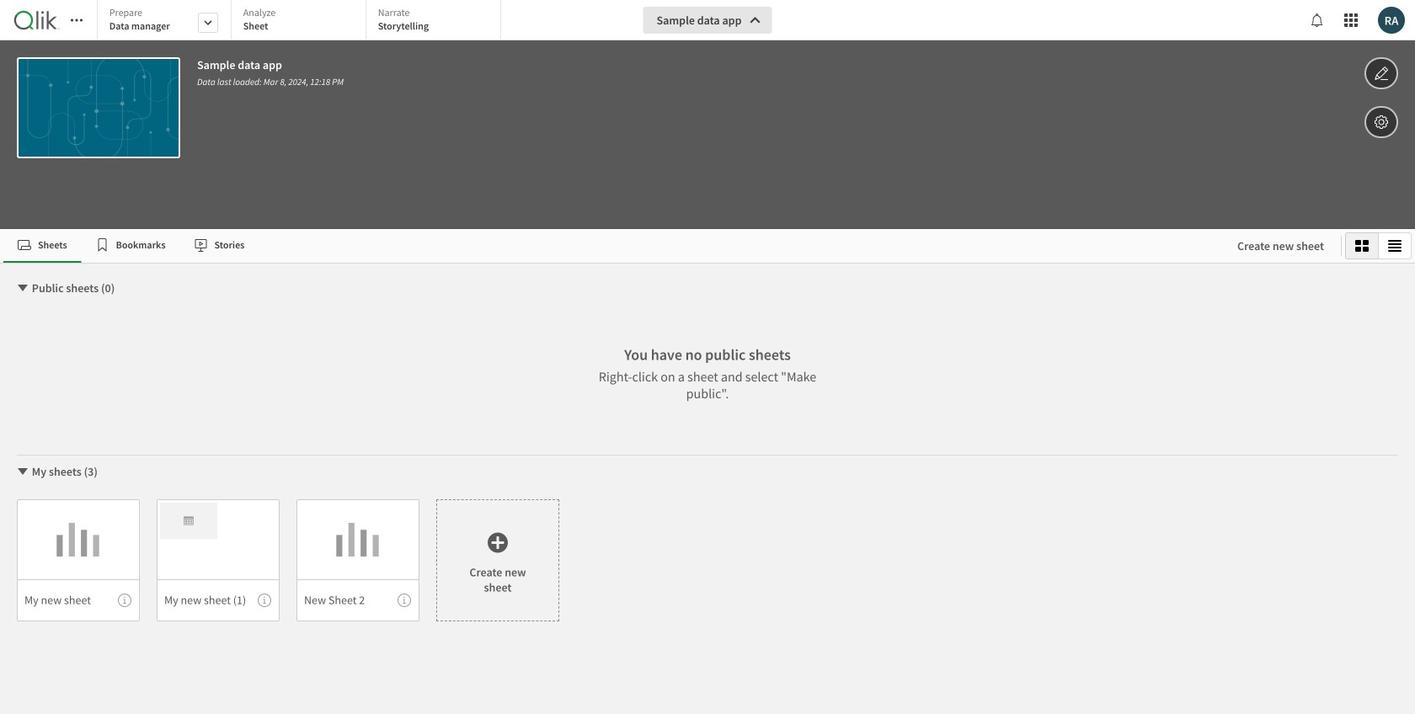 Task type: vqa. For each thing, say whether or not it's contained in the screenshot.
App options 'icon'
yes



Task type: locate. For each thing, give the bounding box(es) containing it.
group
[[1346, 233, 1413, 260]]

1 tooltip from the left
[[118, 594, 131, 608]]

menu item for my new sheet (1) sheet is selected. press the spacebar or enter key to open my new sheet (1) sheet. use the right and left arrow keys to navigate. element
[[157, 580, 280, 622]]

3 tooltip from the left
[[398, 594, 411, 608]]

tooltip
[[118, 594, 131, 608], [258, 594, 271, 608], [398, 594, 411, 608]]

toolbar
[[0, 0, 1416, 229]]

grid view image
[[1356, 239, 1370, 253]]

menu item
[[17, 580, 140, 622], [157, 580, 280, 622], [297, 580, 420, 622]]

tooltip for my new sheet (1) sheet is selected. press the spacebar or enter key to open my new sheet (1) sheet. use the right and left arrow keys to navigate. element
[[258, 594, 271, 608]]

1 menu item from the left
[[17, 580, 140, 622]]

0 horizontal spatial tooltip
[[118, 594, 131, 608]]

menu item for new sheet 2 sheet is selected. press the spacebar or enter key to open new sheet 2 sheet. use the right and left arrow keys to navigate. element
[[297, 580, 420, 622]]

new sheet 2 sheet is selected. press the spacebar or enter key to open new sheet 2 sheet. use the right and left arrow keys to navigate. element
[[297, 500, 420, 622]]

2 horizontal spatial tooltip
[[398, 594, 411, 608]]

1 horizontal spatial menu item
[[157, 580, 280, 622]]

0 horizontal spatial menu item
[[17, 580, 140, 622]]

1 horizontal spatial tooltip
[[258, 594, 271, 608]]

2 tooltip from the left
[[258, 594, 271, 608]]

tooltip for my new sheet sheet is selected. press the spacebar or enter key to open my new sheet sheet. use the right and left arrow keys to navigate. element
[[118, 594, 131, 608]]

tooltip inside new sheet 2 sheet is selected. press the spacebar or enter key to open new sheet 2 sheet. use the right and left arrow keys to navigate. element
[[398, 594, 411, 608]]

tooltip for new sheet 2 sheet is selected. press the spacebar or enter key to open new sheet 2 sheet. use the right and left arrow keys to navigate. element
[[398, 594, 411, 608]]

tooltip inside my new sheet (1) sheet is selected. press the spacebar or enter key to open my new sheet (1) sheet. use the right and left arrow keys to navigate. element
[[258, 594, 271, 608]]

tab list
[[97, 0, 507, 42], [3, 229, 1221, 263]]

tooltip inside my new sheet sheet is selected. press the spacebar or enter key to open my new sheet sheet. use the right and left arrow keys to navigate. element
[[118, 594, 131, 608]]

collapse image
[[16, 465, 29, 479]]

0 vertical spatial tab list
[[97, 0, 507, 42]]

app options image
[[1375, 112, 1390, 132]]

application
[[0, 0, 1416, 715]]

2 menu item from the left
[[157, 580, 280, 622]]

my new sheet sheet is selected. press the spacebar or enter key to open my new sheet sheet. use the right and left arrow keys to navigate. element
[[17, 500, 140, 622]]

3 menu item from the left
[[297, 580, 420, 622]]

2 horizontal spatial menu item
[[297, 580, 420, 622]]

collapse image
[[16, 282, 29, 295]]

my new sheet (1) sheet is selected. press the spacebar or enter key to open my new sheet (1) sheet. use the right and left arrow keys to navigate. element
[[157, 500, 280, 622]]



Task type: describe. For each thing, give the bounding box(es) containing it.
menu item for my new sheet sheet is selected. press the spacebar or enter key to open my new sheet sheet. use the right and left arrow keys to navigate. element
[[17, 580, 140, 622]]

1 vertical spatial tab list
[[3, 229, 1221, 263]]

edit image
[[1375, 63, 1390, 83]]

list view image
[[1389, 239, 1402, 253]]



